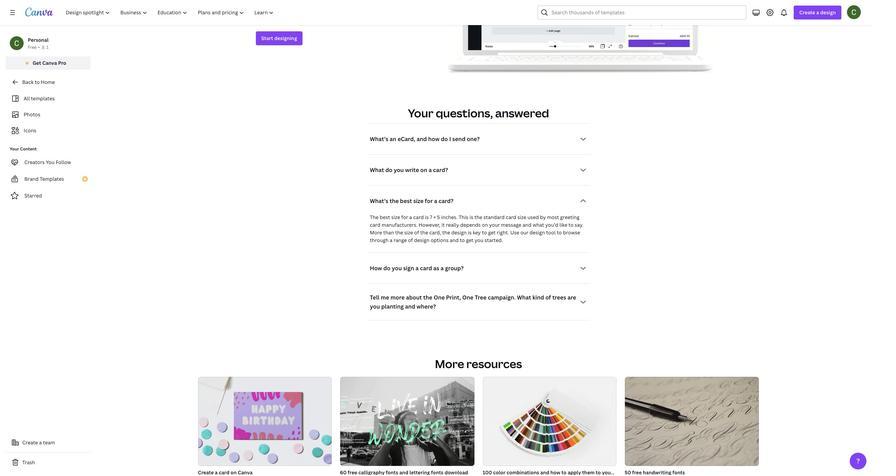 Task type: vqa. For each thing, say whether or not it's contained in the screenshot.
the Purple Monochromatic Self Help Book Cover image
no



Task type: describe. For each thing, give the bounding box(es) containing it.
home
[[41, 79, 55, 85]]

brand
[[24, 176, 39, 182]]

how
[[370, 264, 382, 272]]

creators you follow
[[24, 159, 71, 166]]

designing
[[275, 35, 297, 41]]

icons
[[24, 127, 36, 134]]

design down card,
[[414, 237, 430, 243]]

to right key
[[482, 229, 487, 236]]

your inside the best size for a card is 7 × 5 inches. this is the standard card size used by most greeting card manufacturers. however, it really depends on your message and what you'd like to say. more than the size of the card, the design is key to get right. use our design tool to browse through a range of design options and to get you started.
[[490, 222, 500, 228]]

how do you sign a card as a group?
[[370, 264, 464, 272]]

the best size for a card is 7 × 5 inches. this is the standard card size used by most greeting card manufacturers. however, it really depends on your message and what you'd like to say. more than the size of the card, the design is key to get right. use our design tool to browse through a range of design options and to get you started.
[[370, 214, 584, 243]]

are
[[568, 294, 577, 301]]

tell me more about the one print, one tree campaign. what kind of trees are you planting and where?
[[370, 294, 577, 310]]

planting
[[382, 303, 404, 310]]

best inside the best size for a card is 7 × 5 inches. this is the standard card size used by most greeting card manufacturers. however, it really depends on your message and what you'd like to say. more than the size of the card, the design is key to get right. use our design tool to browse through a range of design options and to get you started.
[[380, 214, 390, 220]]

i
[[450, 135, 451, 143]]

photos
[[24, 111, 40, 118]]

christina overa image
[[848, 5, 862, 19]]

brand templates
[[24, 176, 64, 182]]

free.
[[293, 14, 305, 22]]

and right options
[[450, 237, 459, 243]]

more
[[391, 294, 405, 301]]

the
[[370, 214, 379, 220]]

on inside what do you write on a card? dropdown button
[[421, 166, 428, 174]]

tell
[[370, 294, 380, 301]]

content
[[20, 146, 37, 152]]

is left 7
[[425, 214, 429, 220]]

1 vertical spatial of
[[408, 237, 413, 243]]

as
[[434, 264, 440, 272]]

the down however,
[[421, 229, 428, 236]]

do for how do you sign a card as a group?
[[384, 264, 391, 272]]

×
[[434, 214, 436, 220]]

write
[[406, 166, 419, 174]]

100 color combinations and how to apply them to your designs image
[[483, 377, 617, 466]]

message
[[502, 222, 522, 228]]

you
[[46, 159, 55, 166]]

more resources
[[435, 356, 522, 371]]

pro
[[58, 60, 66, 66]]

you inside what do you write on a card? dropdown button
[[394, 166, 404, 174]]

is left key
[[468, 229, 472, 236]]

for inside dropdown button
[[425, 197, 433, 205]]

create a team button
[[6, 436, 91, 450]]

you'd
[[546, 222, 559, 228]]

5
[[437, 214, 440, 220]]

how to design and print (or send) your cards image
[[448, 0, 713, 72]]

trash
[[22, 459, 35, 466]]

your right delivered at the top of the page
[[405, 5, 418, 13]]

campaign.
[[488, 294, 516, 301]]

what inside tell me more about the one print, one tree campaign. what kind of trees are you planting and where?
[[517, 294, 532, 301]]

free •
[[28, 44, 40, 50]]

starred
[[24, 192, 42, 199]]

starred link
[[6, 189, 91, 203]]

for inside the best size for a card is 7 × 5 inches. this is the standard card size used by most greeting card manufacturers. however, it really depends on your message and what you'd like to say. more than the size of the card, the design is key to get right. use our design tool to browse through a range of design options and to get you started.
[[402, 214, 409, 220]]

canva
[[42, 60, 57, 66]]

start
[[262, 35, 273, 41]]

create a design
[[800, 9, 837, 16]]

templates
[[31, 95, 55, 102]]

brand templates link
[[6, 172, 91, 186]]

Search search field
[[552, 6, 743, 19]]

card,
[[430, 229, 442, 236]]

delivered
[[372, 5, 397, 13]]

you inside the best size for a card is 7 × 5 inches. this is the standard card size used by most greeting card manufacturers. however, it really depends on your message and what you'd like to say. more than the size of the card, the design is key to get right. use our design tool to browse through a range of design options and to get you started.
[[475, 237, 484, 243]]

and up the our
[[523, 222, 532, 228]]

do for what do you write on a card?
[[386, 166, 393, 174]]

like
[[560, 222, 568, 228]]

start designing
[[262, 35, 297, 41]]

sign
[[404, 264, 415, 272]]

create a design button
[[795, 6, 842, 20]]

size left the used
[[518, 214, 527, 220]]

what's for what's an ecard, and how do i send one?
[[370, 135, 389, 143]]

group?
[[445, 264, 464, 272]]

card left 7
[[414, 214, 424, 220]]

kind
[[533, 294, 545, 301]]

back
[[22, 79, 34, 85]]

of inside tell me more about the one print, one tree campaign. what kind of trees are you planting and where?
[[546, 294, 552, 301]]

team
[[43, 439, 55, 446]]

card? for what's the best size for a card?
[[439, 197, 454, 205]]

the up manufacturers.
[[390, 197, 399, 205]]

door
[[270, 14, 283, 22]]

your questions, answered
[[408, 106, 550, 120]]

1 one from the left
[[434, 294, 445, 301]]

design inside create a design dropdown button
[[821, 9, 837, 16]]

tool
[[547, 229, 556, 236]]

tree
[[475, 294, 487, 301]]

icons link
[[10, 124, 86, 137]]

all
[[24, 95, 30, 102]]

most
[[548, 214, 559, 220]]

you inside how do you sign a card as a group? 'dropdown button'
[[392, 264, 402, 272]]

right.
[[497, 229, 510, 236]]

browse
[[564, 229, 581, 236]]

is up depends
[[470, 214, 474, 220]]

templates
[[40, 176, 64, 182]]

how do you sign a card as a group? button
[[367, 261, 590, 275]]

what
[[533, 222, 545, 228]]

use
[[511, 229, 520, 236]]

•
[[38, 44, 40, 50]]

or
[[325, 5, 331, 13]]



Task type: locate. For each thing, give the bounding box(es) containing it.
your
[[294, 5, 306, 13], [342, 5, 354, 13], [405, 5, 418, 13], [490, 222, 500, 228]]

to right 'tool'
[[557, 229, 562, 236]]

card? inside what do you write on a card? dropdown button
[[433, 166, 448, 174]]

2 vertical spatial get
[[466, 237, 474, 243]]

create for create a design
[[800, 9, 816, 16]]

one?
[[467, 135, 480, 143]]

do inside the what's an ecard, and how do i send one? dropdown button
[[441, 135, 448, 143]]

0 horizontal spatial your
[[10, 146, 19, 152]]

you inside tell me more about the one print, one tree campaign. what kind of trees are you planting and where?
[[370, 303, 380, 310]]

0 vertical spatial get
[[332, 5, 340, 13]]

really
[[446, 222, 459, 228]]

what's an ecard, and how do i send one?
[[370, 135, 480, 143]]

0 horizontal spatial on
[[421, 166, 428, 174]]

to right delivered at the top of the page
[[398, 5, 404, 13]]

greeting
[[561, 214, 580, 220]]

one left tree at the right bottom of page
[[463, 294, 474, 301]]

what do you write on a card?
[[370, 166, 448, 174]]

do right how on the left bottom of page
[[384, 264, 391, 272]]

the down manufacturers.
[[396, 229, 403, 236]]

do left "i"
[[441, 135, 448, 143]]

card left the as
[[420, 264, 432, 272]]

trees
[[553, 294, 567, 301]]

for up manufacturers.
[[402, 214, 409, 220]]

on
[[421, 166, 428, 174], [482, 222, 488, 228]]

to down depends
[[460, 237, 465, 243]]

send
[[270, 5, 284, 13]]

0 horizontal spatial for
[[284, 14, 292, 22]]

1 vertical spatial more
[[435, 356, 465, 371]]

your
[[408, 106, 434, 120], [10, 146, 19, 152]]

1 horizontal spatial on
[[482, 222, 488, 228]]

more inside the best size for a card is 7 × 5 inches. this is the standard card size used by most greeting card manufacturers. however, it really depends on your message and what you'd like to say. more than the size of the card, the design is key to get right. use our design tool to browse through a range of design options and to get you started.
[[370, 229, 382, 236]]

1 horizontal spatial create
[[800, 9, 816, 16]]

2 vertical spatial for
[[402, 214, 409, 220]]

the down it
[[443, 229, 451, 236]]

get inside send off your ecard or get your order delivered to your door for free.
[[332, 5, 340, 13]]

tell me more about the one print, one tree campaign. what kind of trees are you planting and where? button
[[367, 292, 590, 312]]

the up where?
[[424, 294, 433, 301]]

the inside tell me more about the one print, one tree campaign. what kind of trees are you planting and where?
[[424, 294, 433, 301]]

1 vertical spatial create
[[22, 439, 38, 446]]

None search field
[[538, 6, 747, 20]]

what's up "the"
[[370, 197, 389, 205]]

ecard,
[[398, 135, 416, 143]]

2 horizontal spatial of
[[546, 294, 552, 301]]

design
[[821, 9, 837, 16], [452, 229, 467, 236], [530, 229, 546, 236], [414, 237, 430, 243]]

your for your content
[[10, 146, 19, 152]]

card? inside what's the best size for a card? dropdown button
[[439, 197, 454, 205]]

1 vertical spatial what's
[[370, 197, 389, 205]]

personal
[[28, 37, 49, 43]]

0 vertical spatial what
[[370, 166, 384, 174]]

2 horizontal spatial for
[[425, 197, 433, 205]]

0 vertical spatial best
[[400, 197, 412, 205]]

to right back
[[35, 79, 40, 85]]

card inside 'dropdown button'
[[420, 264, 432, 272]]

used
[[528, 214, 539, 220]]

card? right write
[[433, 166, 448, 174]]

of down however,
[[415, 229, 419, 236]]

your left order at left top
[[342, 5, 354, 13]]

on inside the best size for a card is 7 × 5 inches. this is the standard card size used by most greeting card manufacturers. however, it really depends on your message and what you'd like to say. more than the size of the card, the design is key to get right. use our design tool to browse through a range of design options and to get you started.
[[482, 222, 488, 228]]

what's for what's the best size for a card?
[[370, 197, 389, 205]]

this
[[459, 214, 469, 220]]

you left sign
[[392, 264, 402, 272]]

0 horizontal spatial of
[[408, 237, 413, 243]]

card up message
[[506, 214, 517, 220]]

get down key
[[466, 237, 474, 243]]

2 vertical spatial do
[[384, 264, 391, 272]]

get canva pro
[[33, 60, 66, 66]]

create
[[800, 9, 816, 16], [22, 439, 38, 446]]

to inside "back to home" link
[[35, 79, 40, 85]]

started.
[[485, 237, 503, 243]]

design down what on the top right
[[530, 229, 546, 236]]

an
[[390, 135, 397, 143]]

60 free calligraphy fonts and lettering fonts download image
[[340, 377, 475, 466]]

you left write
[[394, 166, 404, 174]]

depends
[[461, 222, 481, 228]]

you down tell
[[370, 303, 380, 310]]

follow
[[56, 159, 71, 166]]

create inside button
[[22, 439, 38, 446]]

all templates link
[[10, 92, 86, 105]]

best
[[400, 197, 412, 205], [380, 214, 390, 220]]

than
[[384, 229, 394, 236]]

1
[[46, 44, 49, 50]]

1 horizontal spatial more
[[435, 356, 465, 371]]

card down "the"
[[370, 222, 381, 228]]

2 vertical spatial of
[[546, 294, 552, 301]]

one
[[434, 294, 445, 301], [463, 294, 474, 301]]

0 vertical spatial what's
[[370, 135, 389, 143]]

through
[[370, 237, 389, 243]]

0 vertical spatial create
[[800, 9, 816, 16]]

1 vertical spatial what
[[517, 294, 532, 301]]

the up depends
[[475, 214, 483, 220]]

by
[[541, 214, 546, 220]]

what's the best size for a card?
[[370, 197, 454, 205]]

create a card on canva image
[[198, 377, 332, 466]]

best up manufacturers.
[[400, 197, 412, 205]]

what's inside what's the best size for a card? dropdown button
[[370, 197, 389, 205]]

size up range
[[405, 229, 413, 236]]

create for create a team
[[22, 439, 38, 446]]

0 horizontal spatial one
[[434, 294, 445, 301]]

a inside button
[[39, 439, 42, 446]]

get
[[332, 5, 340, 13], [489, 229, 496, 236], [466, 237, 474, 243]]

key
[[473, 229, 481, 236]]

1 vertical spatial your
[[10, 146, 19, 152]]

your left content
[[10, 146, 19, 152]]

best right "the"
[[380, 214, 390, 220]]

your content
[[10, 146, 37, 152]]

0 vertical spatial of
[[415, 229, 419, 236]]

top level navigation element
[[61, 6, 280, 20]]

1 vertical spatial on
[[482, 222, 488, 228]]

print,
[[446, 294, 461, 301]]

do left write
[[386, 166, 393, 174]]

50 free handwriting fonts image
[[625, 377, 760, 466]]

on right write
[[421, 166, 428, 174]]

your up free.
[[294, 5, 306, 13]]

0 horizontal spatial create
[[22, 439, 38, 446]]

1 horizontal spatial of
[[415, 229, 419, 236]]

send off your ecard or get your order delivered to your door for free.
[[270, 5, 418, 22]]

do inside how do you sign a card as a group? 'dropdown button'
[[384, 264, 391, 272]]

size inside dropdown button
[[414, 197, 424, 205]]

of right kind
[[546, 294, 552, 301]]

0 horizontal spatial best
[[380, 214, 390, 220]]

answered
[[496, 106, 550, 120]]

1 vertical spatial best
[[380, 214, 390, 220]]

ecard
[[307, 5, 323, 13]]

0 vertical spatial card?
[[433, 166, 448, 174]]

1 horizontal spatial best
[[400, 197, 412, 205]]

0 vertical spatial on
[[421, 166, 428, 174]]

of right range
[[408, 237, 413, 243]]

create inside dropdown button
[[800, 9, 816, 16]]

0 vertical spatial for
[[284, 14, 292, 22]]

0 vertical spatial more
[[370, 229, 382, 236]]

and inside tell me more about the one print, one tree campaign. what kind of trees are you planting and where?
[[405, 303, 416, 310]]

one left print,
[[434, 294, 445, 301]]

1 horizontal spatial for
[[402, 214, 409, 220]]

card
[[414, 214, 424, 220], [506, 214, 517, 220], [370, 222, 381, 228], [420, 264, 432, 272]]

what's the best size for a card? button
[[367, 194, 590, 208]]

your for your questions, answered
[[408, 106, 434, 120]]

do
[[441, 135, 448, 143], [386, 166, 393, 174], [384, 264, 391, 272]]

1 horizontal spatial what
[[517, 294, 532, 301]]

send
[[453, 135, 466, 143]]

1 vertical spatial card?
[[439, 197, 454, 205]]

to
[[398, 5, 404, 13], [35, 79, 40, 85], [569, 222, 574, 228], [482, 229, 487, 236], [557, 229, 562, 236], [460, 237, 465, 243]]

all templates
[[24, 95, 55, 102]]

for up 7
[[425, 197, 433, 205]]

creators you follow link
[[6, 155, 91, 169]]

your down standard
[[490, 222, 500, 228]]

what do you write on a card? button
[[367, 163, 590, 177]]

and inside dropdown button
[[417, 135, 427, 143]]

1 horizontal spatial get
[[466, 237, 474, 243]]

1 vertical spatial for
[[425, 197, 433, 205]]

is
[[425, 214, 429, 220], [470, 214, 474, 220], [468, 229, 472, 236]]

what's left the an
[[370, 135, 389, 143]]

create a team
[[22, 439, 55, 446]]

0 vertical spatial do
[[441, 135, 448, 143]]

0 vertical spatial your
[[408, 106, 434, 120]]

1 horizontal spatial your
[[408, 106, 434, 120]]

range
[[394, 237, 407, 243]]

get right or
[[332, 5, 340, 13]]

design left christina overa icon
[[821, 9, 837, 16]]

about
[[406, 294, 422, 301]]

manufacturers.
[[382, 222, 418, 228]]

2 what's from the top
[[370, 197, 389, 205]]

1 vertical spatial do
[[386, 166, 393, 174]]

what inside dropdown button
[[370, 166, 384, 174]]

what's an ecard, and how do i send one? button
[[367, 132, 590, 146]]

2 one from the left
[[463, 294, 474, 301]]

your up what's an ecard, and how do i send one?
[[408, 106, 434, 120]]

for down off
[[284, 14, 292, 22]]

1 vertical spatial get
[[489, 229, 496, 236]]

options
[[431, 237, 449, 243]]

creators
[[24, 159, 45, 166]]

and down about on the left of page
[[405, 303, 416, 310]]

trash link
[[6, 456, 91, 470]]

you down key
[[475, 237, 484, 243]]

inches.
[[441, 214, 458, 220]]

0 horizontal spatial what
[[370, 166, 384, 174]]

to inside send off your ecard or get your order delivered to your door for free.
[[398, 5, 404, 13]]

get up started. at the right of the page
[[489, 229, 496, 236]]

0 horizontal spatial more
[[370, 229, 382, 236]]

1 what's from the top
[[370, 135, 389, 143]]

a inside dropdown button
[[434, 197, 438, 205]]

to right like
[[569, 222, 574, 228]]

off
[[285, 5, 292, 13]]

back to home
[[22, 79, 55, 85]]

where?
[[417, 303, 436, 310]]

0 horizontal spatial get
[[332, 5, 340, 13]]

how
[[429, 135, 440, 143]]

what's inside the what's an ecard, and how do i send one? dropdown button
[[370, 135, 389, 143]]

get
[[33, 60, 41, 66]]

2 horizontal spatial get
[[489, 229, 496, 236]]

size up manufacturers.
[[392, 214, 400, 220]]

and left how
[[417, 135, 427, 143]]

7
[[430, 214, 433, 220]]

do inside what do you write on a card? dropdown button
[[386, 166, 393, 174]]

card?
[[433, 166, 448, 174], [439, 197, 454, 205]]

card? up inches.
[[439, 197, 454, 205]]

design down "really"
[[452, 229, 467, 236]]

best inside dropdown button
[[400, 197, 412, 205]]

photos link
[[10, 108, 86, 121]]

card? for what do you write on a card?
[[433, 166, 448, 174]]

for inside send off your ecard or get your order delivered to your door for free.
[[284, 14, 292, 22]]

on down standard
[[482, 222, 488, 228]]

you
[[394, 166, 404, 174], [475, 237, 484, 243], [392, 264, 402, 272], [370, 303, 380, 310]]

get canva pro button
[[6, 56, 91, 70]]

me
[[381, 294, 390, 301]]

say.
[[575, 222, 584, 228]]

resources
[[467, 356, 522, 371]]

and
[[417, 135, 427, 143], [523, 222, 532, 228], [450, 237, 459, 243], [405, 303, 416, 310]]

1 horizontal spatial one
[[463, 294, 474, 301]]

size up however,
[[414, 197, 424, 205]]



